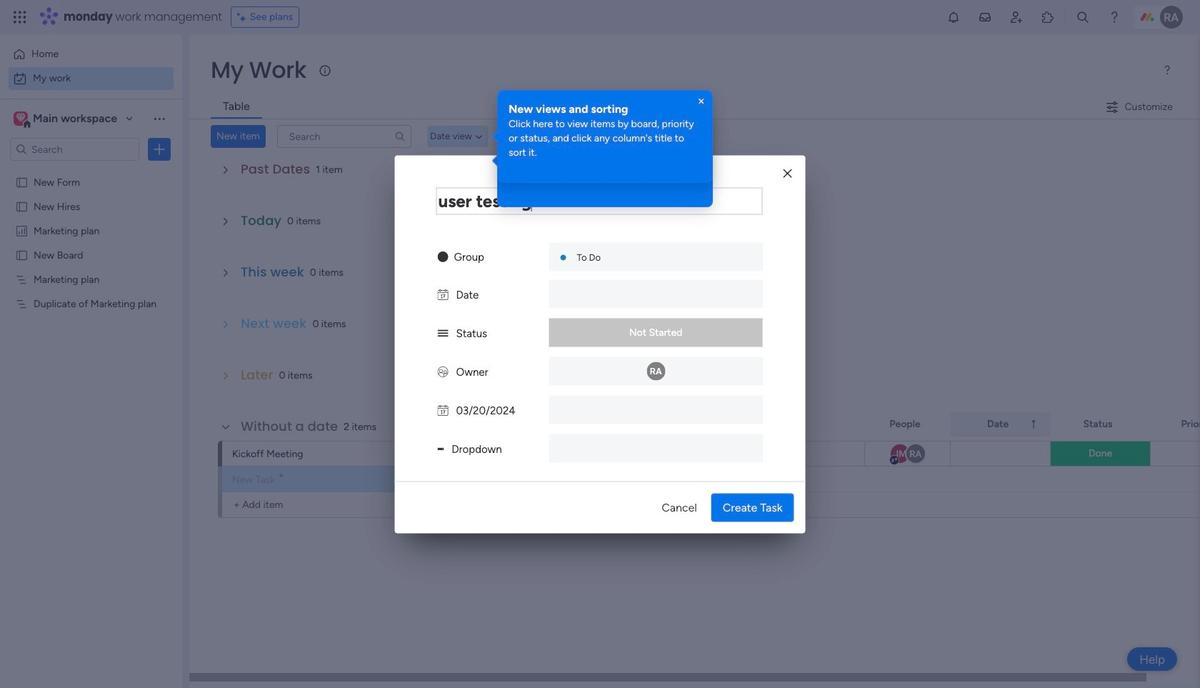 Task type: locate. For each thing, give the bounding box(es) containing it.
list box
[[0, 167, 182, 509]]

None field
[[436, 187, 763, 214]]

workspace image
[[16, 111, 26, 127]]

0 vertical spatial public board image
[[15, 175, 29, 189]]

heading for middle close icon
[[509, 126, 702, 142]]

public board image
[[15, 175, 29, 189], [15, 199, 29, 213]]

None search field
[[277, 125, 412, 148]]

1 column header from the left
[[716, 412, 866, 437]]

1 heading from the top
[[509, 102, 702, 117]]

tab
[[211, 96, 262, 119]]

0 vertical spatial close image
[[696, 96, 708, 107]]

1 vertical spatial public board image
[[15, 199, 29, 213]]

monday marketplace image
[[1042, 10, 1056, 24]]

heading
[[509, 102, 702, 117], [509, 126, 702, 142]]

0 horizontal spatial column header
[[716, 412, 866, 437]]

1 vertical spatial dapulse date column image
[[438, 404, 449, 417]]

dialog
[[395, 155, 806, 533]]

close image
[[696, 96, 708, 107], [696, 120, 708, 132], [784, 168, 792, 179]]

see plans image
[[237, 9, 250, 25]]

public board image
[[15, 248, 29, 262]]

1 vertical spatial heading
[[509, 126, 702, 142]]

2 vertical spatial option
[[0, 169, 182, 172]]

1 dapulse date column image from the top
[[438, 288, 449, 301]]

dapulse date column image
[[438, 288, 449, 301], [438, 404, 449, 417]]

option
[[9, 43, 174, 66], [9, 67, 174, 90], [0, 169, 182, 172]]

Search in workspace field
[[30, 141, 119, 158]]

2 heading from the top
[[509, 126, 702, 142]]

sort image
[[1029, 419, 1040, 430]]

notifications image
[[947, 10, 961, 24]]

column header
[[716, 412, 866, 437], [951, 412, 1052, 437]]

2 dapulse date column image from the top
[[438, 404, 449, 417]]

v2 multiple person column image
[[438, 365, 449, 378]]

dapulse date column image down 'v2 multiple person column' image
[[438, 404, 449, 417]]

select product image
[[13, 10, 27, 24]]

ruby anderson image
[[1161, 6, 1184, 29]]

0 vertical spatial heading
[[509, 102, 702, 117]]

0 vertical spatial dapulse date column image
[[438, 288, 449, 301]]

1 horizontal spatial column header
[[951, 412, 1052, 437]]

v2 dropdown column image
[[438, 442, 444, 455]]

dapulse date column image down v2 sun icon
[[438, 288, 449, 301]]



Task type: vqa. For each thing, say whether or not it's contained in the screenshot.
search box
yes



Task type: describe. For each thing, give the bounding box(es) containing it.
workspace selection element
[[14, 110, 119, 129]]

v2 sun image
[[438, 250, 449, 263]]

1 vertical spatial option
[[9, 67, 174, 90]]

search everything image
[[1077, 10, 1091, 24]]

heading for the topmost close icon
[[509, 102, 702, 117]]

v2 status image
[[438, 327, 449, 340]]

0 vertical spatial option
[[9, 43, 174, 66]]

invite members image
[[1010, 10, 1024, 24]]

update feed image
[[979, 10, 993, 24]]

Filter dashboard by text search field
[[277, 125, 412, 148]]

2 public board image from the top
[[15, 199, 29, 213]]

public dashboard image
[[15, 224, 29, 237]]

2 vertical spatial close image
[[784, 168, 792, 179]]

workspace image
[[14, 111, 28, 127]]

search image
[[394, 131, 406, 142]]

1 public board image from the top
[[15, 175, 29, 189]]

help image
[[1108, 10, 1122, 24]]

2 column header from the left
[[951, 412, 1052, 437]]

1 vertical spatial close image
[[696, 120, 708, 132]]



